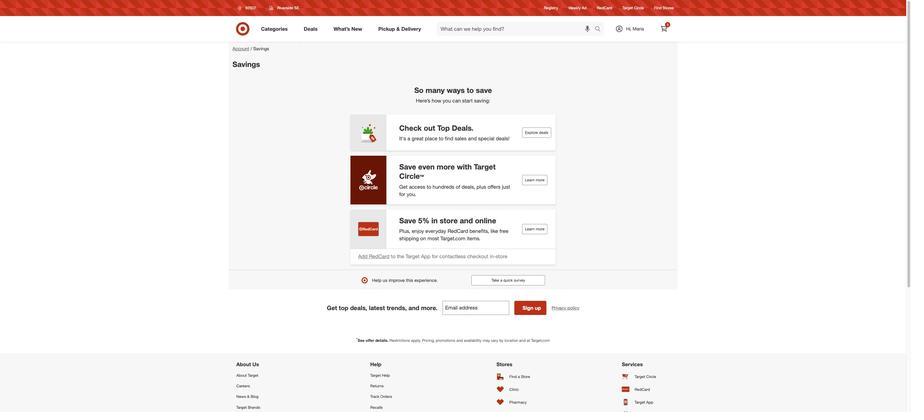 Task type: describe. For each thing, give the bounding box(es) containing it.
2 vertical spatial help
[[382, 374, 390, 378]]

more.
[[421, 305, 438, 312]]

learn more button for save even more with target circle™
[[522, 175, 548, 185]]

top
[[339, 305, 349, 312]]

find a store link
[[497, 371, 537, 384]]

to inside so many ways to save here's how you can start saving:
[[467, 86, 474, 95]]

and left availability
[[457, 339, 463, 343]]

save even more with target circle™ get access to hundreds of deals, plus offers just for you.
[[400, 162, 511, 198]]

on
[[421, 236, 426, 242]]

survey
[[514, 278, 525, 283]]

orders
[[381, 395, 392, 400]]

target app
[[635, 400, 654, 405]]

0 vertical spatial app
[[421, 254, 431, 260]]

pickup & delivery link
[[373, 22, 429, 36]]

improve
[[389, 278, 405, 283]]

benefits,
[[470, 228, 489, 235]]

deals
[[304, 26, 318, 32]]

target help link
[[371, 371, 411, 381]]

store
[[521, 375, 530, 379]]

redcard right add at the left
[[369, 254, 390, 260]]

circle™
[[400, 172, 424, 181]]

1 horizontal spatial for
[[432, 254, 438, 260]]

quick
[[504, 278, 513, 283]]

find stores
[[655, 6, 674, 10]]

1 vertical spatial target circle link
[[622, 371, 670, 384]]

explore deals button
[[522, 128, 552, 138]]

take a quick survey
[[492, 278, 525, 283]]

and inside save 5% in store and online plus, enjoy everyday redcard benefits, like free shipping on most target.com items.
[[460, 216, 473, 225]]

target help
[[371, 374, 390, 378]]

here's
[[416, 98, 431, 104]]

plus,
[[400, 228, 411, 235]]

0 vertical spatial target circle link
[[623, 5, 644, 11]]

track orders link
[[371, 392, 411, 403]]

see
[[358, 339, 365, 343]]

check out top deals. it's a great place to find sales and special deals!
[[400, 123, 510, 142]]

/
[[251, 46, 252, 51]]

plus
[[477, 184, 487, 190]]

great
[[412, 136, 424, 142]]

offers
[[488, 184, 501, 190]]

hundreds
[[433, 184, 455, 190]]

find for find stores
[[655, 6, 662, 10]]

details.
[[376, 339, 389, 343]]

clinic
[[510, 388, 519, 392]]

everyday
[[426, 228, 446, 235]]

special
[[478, 136, 495, 142]]

access
[[409, 184, 426, 190]]

a for find a store
[[518, 375, 520, 379]]

categories
[[261, 26, 288, 32]]

registry link
[[544, 5, 559, 11]]

what's
[[334, 26, 350, 32]]

enjoy
[[412, 228, 424, 235]]

experience.
[[415, 278, 438, 283]]

0 vertical spatial stores
[[663, 6, 674, 10]]

may
[[483, 339, 490, 343]]

top
[[438, 123, 450, 132]]

careers
[[237, 384, 250, 389]]

offer
[[366, 339, 374, 343]]

categories link
[[256, 22, 296, 36]]

recalls link
[[371, 403, 411, 413]]

target app link
[[622, 396, 670, 409]]

so many ways to save here's how you can start saving:
[[415, 86, 492, 104]]

0 horizontal spatial stores
[[497, 362, 513, 368]]

most
[[428, 236, 439, 242]]

up
[[535, 305, 541, 312]]

account
[[233, 46, 249, 51]]

even
[[419, 162, 435, 171]]

this
[[406, 278, 413, 283]]

can
[[453, 98, 461, 104]]

learn for save 5% in store and online
[[525, 227, 535, 232]]

so
[[415, 86, 424, 95]]

1 vertical spatial savings
[[233, 60, 260, 69]]

pickup
[[379, 26, 395, 32]]

app inside target app link
[[647, 400, 654, 405]]

0 vertical spatial savings
[[253, 46, 269, 51]]

you.
[[407, 191, 417, 198]]

riverside se button
[[266, 2, 303, 14]]

you
[[443, 98, 451, 104]]

trends,
[[387, 305, 407, 312]]

search
[[592, 26, 608, 33]]

more inside save even more with target circle™ get access to hundreds of deals, plus offers just for you.
[[437, 162, 455, 171]]

save 5% in store and online plus, enjoy everyday redcard benefits, like free shipping on most target.com items.
[[400, 216, 509, 242]]

& for pickup
[[397, 26, 400, 32]]

ad
[[582, 6, 587, 10]]

shipping
[[400, 236, 419, 242]]

sign up
[[523, 305, 541, 312]]

target brands
[[237, 405, 260, 410]]

learn more for save 5% in store and online
[[525, 227, 545, 232]]

pickup & delivery
[[379, 26, 421, 32]]

1 vertical spatial target circle
[[635, 375, 657, 379]]

a inside check out top deals. it's a great place to find sales and special deals!
[[408, 136, 411, 142]]

92507
[[245, 5, 256, 10]]

to inside save even more with target circle™ get access to hundreds of deals, plus offers just for you.
[[427, 184, 431, 190]]

the
[[397, 254, 404, 260]]

it's
[[400, 136, 406, 142]]

more for online
[[536, 227, 545, 232]]

and left more.
[[409, 305, 420, 312]]

weekly
[[569, 6, 581, 10]]

in
[[432, 216, 438, 225]]

1 horizontal spatial circle
[[647, 375, 657, 379]]

check
[[400, 123, 422, 132]]

account / savings
[[233, 46, 269, 51]]

delivery
[[402, 26, 421, 32]]

find a store
[[510, 375, 530, 379]]

help for help
[[371, 362, 382, 368]]

deals, inside save even more with target circle™ get access to hundreds of deals, plus offers just for you.
[[462, 184, 475, 190]]



Task type: locate. For each thing, give the bounding box(es) containing it.
deals, right the top
[[350, 305, 367, 312]]

1 vertical spatial help
[[371, 362, 382, 368]]

1 horizontal spatial &
[[397, 26, 400, 32]]

about for about us
[[237, 362, 251, 368]]

help
[[372, 278, 382, 283], [371, 362, 382, 368], [382, 374, 390, 378]]

a left store
[[518, 375, 520, 379]]

policy
[[568, 305, 580, 311]]

saving:
[[474, 98, 491, 104]]

None text field
[[443, 301, 510, 315]]

get inside save even more with target circle™ get access to hundreds of deals, plus offers just for you.
[[400, 184, 408, 190]]

and inside check out top deals. it's a great place to find sales and special deals!
[[468, 136, 477, 142]]

1 learn from the top
[[525, 178, 535, 183]]

save inside save 5% in store and online plus, enjoy everyday redcard benefits, like free shipping on most target.com items.
[[400, 216, 416, 225]]

1 vertical spatial circle
[[647, 375, 657, 379]]

1 vertical spatial deals,
[[350, 305, 367, 312]]

circle up target app link
[[647, 375, 657, 379]]

careers link
[[237, 381, 285, 392]]

add redcard to the target app for contactless checkout in-store
[[358, 254, 508, 260]]

help for help us improve this experience.
[[372, 278, 382, 283]]

1 horizontal spatial get
[[400, 184, 408, 190]]

a inside button
[[501, 278, 503, 283]]

riverside
[[277, 5, 293, 10]]

savings right '/'
[[253, 46, 269, 51]]

us
[[383, 278, 388, 283]]

save up circle™
[[400, 162, 416, 171]]

privacy policy link
[[552, 305, 580, 312]]

deals!
[[496, 136, 510, 142]]

learn more button for save 5% in store and online
[[522, 224, 548, 235]]

learn more for save even more with target circle™
[[525, 178, 545, 183]]

*
[[357, 338, 358, 341]]

1 horizontal spatial find
[[655, 6, 662, 10]]

2 vertical spatial a
[[518, 375, 520, 379]]

& left 'blog'
[[247, 395, 250, 400]]

2 vertical spatial more
[[536, 227, 545, 232]]

help up returns link
[[382, 374, 390, 378]]

0 vertical spatial store
[[440, 216, 458, 225]]

1 vertical spatial learn more button
[[522, 224, 548, 235]]

target.com for online
[[441, 236, 466, 242]]

save
[[476, 86, 492, 95]]

availability
[[464, 339, 482, 343]]

and up benefits,
[[460, 216, 473, 225]]

just
[[502, 184, 511, 190]]

1 vertical spatial learn more
[[525, 227, 545, 232]]

0 horizontal spatial deals,
[[350, 305, 367, 312]]

save inside save even more with target circle™ get access to hundreds of deals, plus offers just for you.
[[400, 162, 416, 171]]

redcard link right ad
[[597, 5, 613, 11]]

learn more button right 'just'
[[522, 175, 548, 185]]

pharmacy link
[[497, 396, 537, 409]]

to right 'access'
[[427, 184, 431, 190]]

2 learn more from the top
[[525, 227, 545, 232]]

1 save from the top
[[400, 162, 416, 171]]

0 vertical spatial learn more button
[[522, 175, 548, 185]]

sales
[[455, 136, 467, 142]]

1 vertical spatial store
[[496, 254, 508, 260]]

learn for save even more with target circle™
[[525, 178, 535, 183]]

place
[[425, 136, 438, 142]]

a for take a quick survey
[[501, 278, 503, 283]]

0 horizontal spatial &
[[247, 395, 250, 400]]

1 vertical spatial a
[[501, 278, 503, 283]]

2 about from the top
[[237, 374, 247, 378]]

1 vertical spatial more
[[536, 178, 545, 183]]

0 vertical spatial find
[[655, 6, 662, 10]]

1 horizontal spatial app
[[647, 400, 654, 405]]

target.com inside save 5% in store and online plus, enjoy everyday redcard benefits, like free shipping on most target.com items.
[[441, 236, 466, 242]]

1 vertical spatial app
[[647, 400, 654, 405]]

deals link
[[299, 22, 326, 36]]

stores up 3
[[663, 6, 674, 10]]

explore
[[525, 130, 538, 135]]

1 vertical spatial &
[[247, 395, 250, 400]]

new
[[352, 26, 363, 32]]

target.com up contactless
[[441, 236, 466, 242]]

brands
[[248, 405, 260, 410]]

1 vertical spatial about
[[237, 374, 247, 378]]

contactless
[[440, 254, 466, 260]]

privacy
[[552, 305, 567, 311]]

for left contactless
[[432, 254, 438, 260]]

0 vertical spatial deals,
[[462, 184, 475, 190]]

1 vertical spatial for
[[432, 254, 438, 260]]

0 vertical spatial learn
[[525, 178, 535, 183]]

savings down account / savings
[[233, 60, 260, 69]]

stores up find a store link
[[497, 362, 513, 368]]

many
[[426, 86, 445, 95]]

1 vertical spatial get
[[327, 305, 337, 312]]

0 vertical spatial for
[[400, 191, 406, 198]]

1 horizontal spatial store
[[496, 254, 508, 260]]

save for save 5% in store and online
[[400, 216, 416, 225]]

1 horizontal spatial redcard link
[[622, 384, 670, 396]]

0 horizontal spatial circle
[[635, 6, 644, 10]]

1 vertical spatial find
[[510, 375, 517, 379]]

& right pickup
[[397, 26, 400, 32]]

recalls
[[371, 405, 383, 410]]

0 horizontal spatial app
[[421, 254, 431, 260]]

find inside find a store link
[[510, 375, 517, 379]]

for left you.
[[400, 191, 406, 198]]

target circle link up 'hi, maria'
[[623, 5, 644, 11]]

with
[[457, 162, 472, 171]]

1 vertical spatial learn
[[525, 227, 535, 232]]

0 vertical spatial get
[[400, 184, 408, 190]]

find up '3' link
[[655, 6, 662, 10]]

find stores link
[[655, 5, 674, 11]]

for
[[400, 191, 406, 198], [432, 254, 438, 260]]

0 horizontal spatial for
[[400, 191, 406, 198]]

1 horizontal spatial deals,
[[462, 184, 475, 190]]

and left at
[[520, 339, 526, 343]]

latest
[[369, 305, 385, 312]]

0 vertical spatial circle
[[635, 6, 644, 10]]

1 vertical spatial target.com
[[531, 339, 550, 343]]

redcard up target app
[[635, 388, 650, 392]]

apply.
[[411, 339, 421, 343]]

find left store
[[510, 375, 517, 379]]

& for news
[[247, 395, 250, 400]]

0 horizontal spatial a
[[408, 136, 411, 142]]

savings
[[253, 46, 269, 51], [233, 60, 260, 69]]

0 vertical spatial help
[[372, 278, 382, 283]]

5%
[[419, 216, 430, 225]]

to left find in the left top of the page
[[439, 136, 444, 142]]

store inside save 5% in store and online plus, enjoy everyday redcard benefits, like free shipping on most target.com items.
[[440, 216, 458, 225]]

account link
[[233, 46, 249, 51]]

a
[[408, 136, 411, 142], [501, 278, 503, 283], [518, 375, 520, 379]]

save for save even more with target circle™
[[400, 162, 416, 171]]

redcard link for target app link
[[622, 384, 670, 396]]

search button
[[592, 22, 608, 37]]

0 horizontal spatial target.com
[[441, 236, 466, 242]]

target circle up 'hi, maria'
[[623, 6, 644, 10]]

get up you.
[[400, 184, 408, 190]]

hi, maria
[[627, 26, 644, 31]]

0 vertical spatial &
[[397, 26, 400, 32]]

circle up maria
[[635, 6, 644, 10]]

free
[[500, 228, 509, 235]]

1 horizontal spatial target.com
[[531, 339, 550, 343]]

0 horizontal spatial find
[[510, 375, 517, 379]]

to up start
[[467, 86, 474, 95]]

get
[[400, 184, 408, 190], [327, 305, 337, 312]]

privacy policy
[[552, 305, 580, 311]]

1 about from the top
[[237, 362, 251, 368]]

0 vertical spatial save
[[400, 162, 416, 171]]

by
[[500, 339, 504, 343]]

app
[[421, 254, 431, 260], [647, 400, 654, 405]]

riverside se
[[277, 5, 299, 10]]

target.com right at
[[531, 339, 550, 343]]

weekly ad link
[[569, 5, 587, 11]]

news
[[237, 395, 246, 400]]

What can we help you find? suggestions appear below search field
[[437, 22, 597, 36]]

returns
[[371, 384, 384, 389]]

1 learn more from the top
[[525, 178, 545, 183]]

learn more
[[525, 178, 545, 183], [525, 227, 545, 232]]

1 vertical spatial save
[[400, 216, 416, 225]]

about target
[[237, 374, 258, 378]]

deals, right of
[[462, 184, 475, 190]]

1 horizontal spatial a
[[501, 278, 503, 283]]

0 vertical spatial a
[[408, 136, 411, 142]]

redcard up items.
[[448, 228, 468, 235]]

for inside save even more with target circle™ get access to hundreds of deals, plus offers just for you.
[[400, 191, 406, 198]]

news & blog link
[[237, 392, 285, 403]]

1 vertical spatial stores
[[497, 362, 513, 368]]

get left the top
[[327, 305, 337, 312]]

0 vertical spatial learn more
[[525, 178, 545, 183]]

store right checkout
[[496, 254, 508, 260]]

0 horizontal spatial get
[[327, 305, 337, 312]]

find for find a store
[[510, 375, 517, 379]]

sign up button
[[515, 301, 547, 315]]

restrictions
[[390, 339, 410, 343]]

about for about target
[[237, 374, 247, 378]]

pharmacy
[[510, 400, 527, 405]]

deals
[[539, 130, 549, 135]]

learn more button right free
[[522, 224, 548, 235]]

2 learn more button from the top
[[522, 224, 548, 235]]

store right in
[[440, 216, 458, 225]]

1 horizontal spatial stores
[[663, 6, 674, 10]]

0 vertical spatial about
[[237, 362, 251, 368]]

0 vertical spatial redcard link
[[597, 5, 613, 11]]

and right sales on the top
[[468, 136, 477, 142]]

1 vertical spatial redcard link
[[622, 384, 670, 396]]

0 vertical spatial target.com
[[441, 236, 466, 242]]

1 learn more button from the top
[[522, 175, 548, 185]]

a right the it's
[[408, 136, 411, 142]]

about up about target
[[237, 362, 251, 368]]

find inside find stores link
[[655, 6, 662, 10]]

0 horizontal spatial store
[[440, 216, 458, 225]]

92507 button
[[234, 2, 263, 14]]

deals.
[[452, 123, 474, 132]]

promotions
[[436, 339, 456, 343]]

redcard link up target app
[[622, 384, 670, 396]]

target inside save even more with target circle™ get access to hundreds of deals, plus offers just for you.
[[474, 162, 496, 171]]

2 save from the top
[[400, 216, 416, 225]]

in-
[[490, 254, 496, 260]]

ways
[[447, 86, 465, 95]]

returns link
[[371, 381, 411, 392]]

services
[[622, 362, 643, 368]]

news & blog
[[237, 395, 259, 400]]

out
[[424, 123, 436, 132]]

target.com inside the * see offer details. restrictions apply. pricing, promotions and availability may vary by location and at target.com
[[531, 339, 550, 343]]

to left the
[[391, 254, 396, 260]]

2 learn from the top
[[525, 227, 535, 232]]

0 horizontal spatial redcard link
[[597, 5, 613, 11]]

more for circle™
[[536, 178, 545, 183]]

2 horizontal spatial a
[[518, 375, 520, 379]]

location
[[505, 339, 519, 343]]

target.com for apply.
[[531, 339, 550, 343]]

to inside check out top deals. it's a great place to find sales and special deals!
[[439, 136, 444, 142]]

help left us in the left of the page
[[372, 278, 382, 283]]

redcard inside save 5% in store and online plus, enjoy everyday redcard benefits, like free shipping on most target.com items.
[[448, 228, 468, 235]]

target brands link
[[237, 403, 285, 413]]

0 vertical spatial more
[[437, 162, 455, 171]]

a right take
[[501, 278, 503, 283]]

clinic link
[[497, 384, 537, 396]]

help up target help
[[371, 362, 382, 368]]

blog
[[251, 395, 259, 400]]

target circle link down services
[[622, 371, 670, 384]]

target circle down services
[[635, 375, 657, 379]]

add
[[358, 254, 368, 260]]

0 vertical spatial target circle
[[623, 6, 644, 10]]

like
[[491, 228, 498, 235]]

learn
[[525, 178, 535, 183], [525, 227, 535, 232]]

redcard right ad
[[597, 6, 613, 10]]

save up plus,
[[400, 216, 416, 225]]

what's new
[[334, 26, 363, 32]]

redcard link for the topmost target circle link
[[597, 5, 613, 11]]

about up the careers at the bottom left of the page
[[237, 374, 247, 378]]



Task type: vqa. For each thing, say whether or not it's contained in the screenshot.
this at the left bottom of the page
yes



